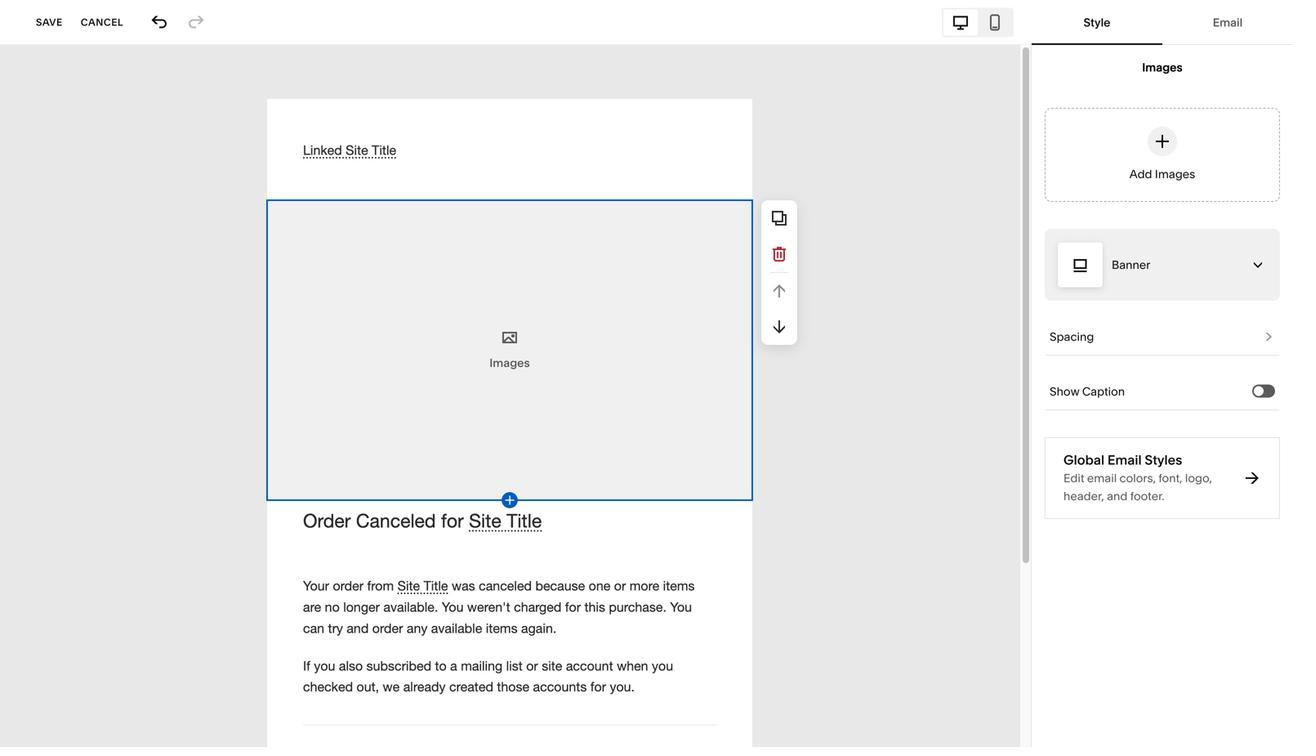 Task type: locate. For each thing, give the bounding box(es) containing it.
in
[[499, 718, 509, 732]]

0 vertical spatial out
[[620, 111, 641, 127]]

of left stock
[[644, 111, 656, 127]]

item
[[555, 111, 583, 127]]

the left the order on the right top
[[741, 111, 761, 127]]

of
[[644, 111, 656, 127], [732, 718, 743, 732]]

most
[[682, 718, 709, 732]]

product no longer available edit email sent when an item goes out of stock before the order finishes processing.
[[469, 77, 1074, 127]]

edit email button
[[998, 77, 1092, 122]]

0 horizontal spatial out
[[620, 111, 641, 127]]

to
[[628, 718, 638, 732]]

0 horizontal spatial of
[[644, 111, 656, 127]]

trial
[[447, 718, 467, 732]]

your trial ends in 5 days. upgrade now to get the most out of your site.
[[420, 718, 794, 732]]

the right get at bottom
[[662, 718, 679, 732]]

no
[[542, 77, 567, 99]]

0 vertical spatial the
[[741, 111, 761, 127]]

ends
[[469, 718, 496, 732]]

available
[[636, 77, 716, 99]]

goes
[[586, 111, 617, 127]]

1 vertical spatial out
[[712, 718, 730, 732]]

out inside product no longer available edit email sent when an item goes out of stock before the order finishes processing.
[[620, 111, 641, 127]]

days.
[[521, 718, 549, 732]]

0 horizontal spatial the
[[662, 718, 679, 732]]

1 horizontal spatial of
[[732, 718, 743, 732]]

out right the goes
[[620, 111, 641, 127]]

your
[[746, 718, 769, 732]]

finishes
[[801, 111, 849, 127]]

of left your at the bottom right
[[732, 718, 743, 732]]

edit
[[1016, 93, 1039, 105]]

1 vertical spatial the
[[662, 718, 679, 732]]

longer
[[571, 77, 632, 99]]

1 horizontal spatial the
[[741, 111, 761, 127]]

1 horizontal spatial out
[[712, 718, 730, 732]]

the
[[741, 111, 761, 127], [662, 718, 679, 732]]

of inside product no longer available edit email sent when an item goes out of stock before the order finishes processing.
[[644, 111, 656, 127]]

out
[[620, 111, 641, 127], [712, 718, 730, 732]]

0 vertical spatial of
[[644, 111, 656, 127]]

site.
[[772, 718, 794, 732]]

out right most
[[712, 718, 730, 732]]



Task type: vqa. For each thing, say whether or not it's contained in the screenshot.
the bottommost Receipt
no



Task type: describe. For each thing, give the bounding box(es) containing it.
when
[[500, 111, 534, 127]]

processing.
[[852, 111, 925, 127]]

an
[[537, 111, 552, 127]]

the inside product no longer available edit email sent when an item goes out of stock before the order finishes processing.
[[741, 111, 761, 127]]

sent
[[469, 111, 497, 127]]

your
[[420, 718, 444, 732]]

5
[[512, 718, 518, 732]]

before
[[696, 111, 737, 127]]

product
[[469, 77, 538, 99]]

upgrade
[[552, 718, 599, 732]]

1 vertical spatial of
[[732, 718, 743, 732]]

now
[[602, 718, 625, 732]]

get
[[641, 718, 659, 732]]

email
[[1041, 93, 1074, 105]]

stock
[[659, 111, 693, 127]]

order
[[764, 111, 798, 127]]



